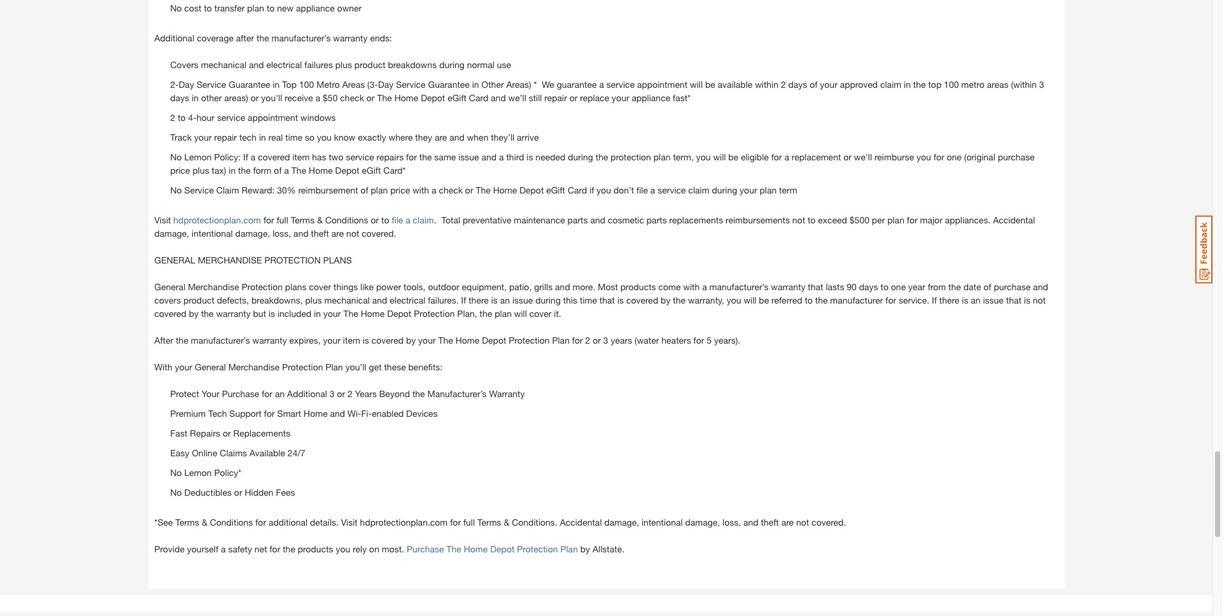 Task type: locate. For each thing, give the bounding box(es) containing it.
lemon
[[184, 152, 212, 162], [184, 467, 212, 478]]

a right don't at the top right
[[651, 185, 656, 196]]

accidental
[[994, 215, 1036, 225], [560, 517, 602, 528]]

the inside no lemon policy: if a covered item has two service repairs for the same issue and a third is needed during the protection plan term, you will be eligible for a replacement or we'll reimburse you for one (original purchase price plus tax) in the form of a the home depot egift card*
[[292, 165, 306, 176]]

of right date
[[984, 281, 992, 292]]

like
[[361, 281, 374, 292]]

no
[[170, 2, 182, 13], [170, 152, 182, 162], [170, 185, 182, 196], [170, 467, 182, 478], [170, 487, 182, 498]]

general inside general merchandise protection plans cover things like power tools, outdoor equipment, patio, grills and more. most products come with a manufacturer's warranty that lasts 90 days to one year from the date of purchase and covers product defects, breakdowns, plus mechanical and electrical failures. if there is an issue during this time that is covered by the warranty, you will be referred to the manufacturer for service. if there is an issue that is not covered by the warranty but is included in your the home depot protection plan, the plan will cover it.
[[154, 281, 186, 292]]

terms down 30%
[[291, 215, 315, 225]]

1 vertical spatial item
[[343, 335, 360, 346]]

areas)
[[507, 79, 532, 90]]

0 vertical spatial loss,
[[273, 228, 291, 239]]

0 horizontal spatial covered.
[[362, 228, 396, 239]]

will down patio, on the top left
[[515, 308, 527, 319]]

feedback link image
[[1196, 215, 1213, 284]]

mechanical down coverage
[[201, 59, 247, 70]]

0 vertical spatial be
[[706, 79, 716, 90]]

home down third
[[493, 185, 517, 196]]

terms
[[291, 215, 315, 225], [175, 517, 199, 528], [478, 517, 502, 528]]

1 vertical spatial 3
[[604, 335, 609, 346]]

service down breakdowns
[[396, 79, 426, 90]]

2 vertical spatial days
[[860, 281, 879, 292]]

0 horizontal spatial card
[[469, 92, 489, 103]]

conditions up safety
[[210, 517, 253, 528]]

1 vertical spatial card
[[568, 185, 587, 196]]

0 vertical spatial claim
[[881, 79, 902, 90]]

1 vertical spatial appliance
[[632, 92, 671, 103]]

will inside the 2-day service guarantee in top 100 metro areas (3-day service guarantee in other areas) *  we guarantee a service appointment will be available within 2 days of your approved claim in the top 100 metro areas (within 3 days in other areas) or you'll receive a $50 check or the home depot egift card and we'll still repair or replace your appliance fast*
[[691, 79, 703, 90]]

of inside general merchandise protection plans cover things like power tools, outdoor equipment, patio, grills and more. most products come with a manufacturer's warranty that lasts 90 days to one year from the date of purchase and covers product defects, breakdowns, plus mechanical and electrical failures. if there is an issue during this time that is covered by the warranty, you will be referred to the manufacturer for service. if there is an issue that is not covered by the warranty but is included in your the home depot protection plan, the plan will cover it.
[[984, 281, 992, 292]]

plan
[[247, 2, 264, 13], [654, 152, 671, 162], [371, 185, 388, 196], [760, 185, 777, 196], [888, 215, 905, 225], [495, 308, 512, 319]]

in inside general merchandise protection plans cover things like power tools, outdoor equipment, patio, grills and more. most products come with a manufacturer's warranty that lasts 90 days to one year from the date of purchase and covers product defects, breakdowns, plus mechanical and electrical failures. if there is an issue during this time that is covered by the warranty, you will be referred to the manufacturer for service. if there is an issue that is not covered by the warranty but is included in your the home depot protection plan, the plan will cover it.
[[314, 308, 321, 319]]

check down same
[[439, 185, 463, 196]]

your inside general merchandise protection plans cover things like power tools, outdoor equipment, patio, grills and more. most products come with a manufacturer's warranty that lasts 90 days to one year from the date of purchase and covers product defects, breakdowns, plus mechanical and electrical failures. if there is an issue during this time that is covered by the warranty, you will be referred to the manufacturer for service. if there is an issue that is not covered by the warranty but is included in your the home depot protection plan, the plan will cover it.
[[324, 308, 341, 319]]

terms right *see
[[175, 517, 199, 528]]

0 vertical spatial 3
[[1040, 79, 1045, 90]]

purchase right (original
[[999, 152, 1035, 162]]

0 vertical spatial check
[[340, 92, 364, 103]]

repair right still
[[545, 92, 567, 103]]

1 vertical spatial conditions
[[210, 517, 253, 528]]

100
[[299, 79, 314, 90], [945, 79, 960, 90]]

exactly
[[358, 132, 386, 143]]

1 horizontal spatial 100
[[945, 79, 960, 90]]

0 vertical spatial with
[[413, 185, 429, 196]]

1 horizontal spatial days
[[789, 79, 808, 90]]

not inside general merchandise protection plans cover things like power tools, outdoor equipment, patio, grills and more. most products come with a manufacturer's warranty that lasts 90 days to one year from the date of purchase and covers product defects, breakdowns, plus mechanical and electrical failures. if there is an issue during this time that is covered by the warranty, you will be referred to the manufacturer for service. if there is an issue that is not covered by the warranty but is included in your the home depot protection plan, the plan will cover it.
[[1034, 295, 1047, 306]]

a left safety
[[221, 544, 226, 555]]

theft inside .  total preventative maintenance parts and cosmetic parts replacements reimbursements not to exceed $500 per plan for major appliances. accidental damage, intentional damage, loss, and theft are not covered.
[[311, 228, 329, 239]]

after
[[236, 32, 254, 43]]

if up the plan,
[[462, 295, 466, 306]]

if
[[243, 152, 248, 162], [462, 295, 466, 306], [933, 295, 938, 306]]

a up 30%
[[284, 165, 289, 176]]

hdprotectionplan.com down claim
[[173, 215, 261, 225]]

will left eligible
[[714, 152, 726, 162]]

for inside general merchandise protection plans cover things like power tools, outdoor equipment, patio, grills and more. most products come with a manufacturer's warranty that lasts 90 days to one year from the date of purchase and covers product defects, breakdowns, plus mechanical and electrical failures. if there is an issue during this time that is covered by the warranty, you will be referred to the manufacturer for service. if there is an issue that is not covered by the warranty but is included in your the home depot protection plan, the plan will cover it.
[[886, 295, 897, 306]]

plan down the it.
[[553, 335, 570, 346]]

depot down *see terms & conditions for additional details. visit hdprotectionplan.com for full terms & conditions. accidental damage, intentional damage, loss, and theft are not covered. on the bottom
[[491, 544, 515, 555]]

0 vertical spatial one
[[948, 152, 962, 162]]

1 horizontal spatial appointment
[[638, 79, 688, 90]]

years
[[611, 335, 633, 346]]

1 horizontal spatial parts
[[647, 215, 667, 225]]

will up 'fast*'
[[691, 79, 703, 90]]

and
[[249, 59, 264, 70], [491, 92, 506, 103], [450, 132, 465, 143], [482, 152, 497, 162], [591, 215, 606, 225], [294, 228, 309, 239], [555, 281, 571, 292], [1034, 281, 1049, 292], [372, 295, 388, 306], [330, 408, 345, 419], [744, 517, 759, 528]]

conditions.
[[512, 517, 558, 528]]

0 vertical spatial cover
[[309, 281, 331, 292]]

&
[[317, 215, 323, 225], [202, 517, 207, 528], [504, 517, 510, 528]]

plans
[[285, 281, 307, 292]]

1 vertical spatial file
[[392, 215, 403, 225]]

they
[[415, 132, 433, 143]]

claim
[[881, 79, 902, 90], [689, 185, 710, 196], [413, 215, 434, 225]]

days inside general merchandise protection plans cover things like power tools, outdoor equipment, patio, grills and more. most products come with a manufacturer's warranty that lasts 90 days to one year from the date of purchase and covers product defects, breakdowns, plus mechanical and electrical failures. if there is an issue during this time that is covered by the warranty, you will be referred to the manufacturer for service. if there is an issue that is not covered by the warranty but is included in your the home depot protection plan, the plan will cover it.
[[860, 281, 879, 292]]

lemon for online
[[184, 467, 212, 478]]

the left date
[[949, 281, 962, 292]]

a inside general merchandise protection plans cover things like power tools, outdoor equipment, patio, grills and more. most products come with a manufacturer's warranty that lasts 90 days to one year from the date of purchase and covers product defects, breakdowns, plus mechanical and electrical failures. if there is an issue during this time that is covered by the warranty, you will be referred to the manufacturer for service. if there is an issue that is not covered by the warranty but is included in your the home depot protection plan, the plan will cover it.
[[703, 281, 707, 292]]

service inside the 2-day service guarantee in top 100 metro areas (3-day service guarantee in other areas) *  we guarantee a service appointment will be available within 2 days of your approved claim in the top 100 metro areas (within 3 days in other areas) or you'll receive a $50 check or the home depot egift card and we'll still repair or replace your appliance fast*
[[607, 79, 635, 90]]

cover
[[309, 281, 331, 292], [530, 308, 552, 319]]

full
[[277, 215, 288, 225], [464, 517, 475, 528]]

you right reimburse
[[917, 152, 932, 162]]

hdprotectionplan.com link
[[173, 215, 261, 225]]

0 horizontal spatial 3
[[330, 389, 335, 399]]

they'll
[[491, 132, 515, 143]]

2 no from the top
[[170, 152, 182, 162]]

replacements
[[233, 428, 291, 439]]

0 horizontal spatial parts
[[568, 215, 588, 225]]

be left available
[[706, 79, 716, 90]]

2 vertical spatial egift
[[547, 185, 566, 196]]

claims
[[220, 448, 247, 459]]

if down from
[[933, 295, 938, 306]]

appointment up 'fast*'
[[638, 79, 688, 90]]

egift inside the 2-day service guarantee in top 100 metro areas (3-day service guarantee in other areas) *  we guarantee a service appointment will be available within 2 days of your approved claim in the top 100 metro areas (within 3 days in other areas) or you'll receive a $50 check or the home depot egift card and we'll still repair or replace your appliance fast*
[[448, 92, 467, 103]]

the
[[257, 32, 269, 43], [914, 79, 927, 90], [420, 152, 432, 162], [596, 152, 609, 162], [238, 165, 251, 176], [949, 281, 962, 292], [673, 295, 686, 306], [816, 295, 828, 306], [201, 308, 214, 319], [480, 308, 493, 319], [176, 335, 188, 346], [413, 389, 425, 399], [283, 544, 296, 555]]

2 vertical spatial plus
[[305, 295, 322, 306]]

100 right top
[[945, 79, 960, 90]]

0 vertical spatial lemon
[[184, 152, 212, 162]]

0 horizontal spatial one
[[892, 281, 907, 292]]

your up benefits:
[[419, 335, 436, 346]]

breakdowns,
[[252, 295, 303, 306]]

1 guarantee from the left
[[229, 79, 270, 90]]

2-day service guarantee in top 100 metro areas (3-day service guarantee in other areas) *  we guarantee a service appointment will be available within 2 days of your approved claim in the top 100 metro areas (within 3 days in other areas) or you'll receive a $50 check or the home depot egift card and we'll still repair or replace your appliance fast*
[[170, 79, 1045, 103]]

2 horizontal spatial claim
[[881, 79, 902, 90]]

benefits:
[[409, 362, 443, 373]]

where
[[389, 132, 413, 143]]

the inside the 2-day service guarantee in top 100 metro areas (3-day service guarantee in other areas) *  we guarantee a service appointment will be available within 2 days of your approved claim in the top 100 metro areas (within 3 days in other areas) or you'll receive a $50 check or the home depot egift card and we'll still repair or replace your appliance fast*
[[914, 79, 927, 90]]

general
[[154, 281, 186, 292], [195, 362, 226, 373]]

day
[[179, 79, 194, 90], [378, 79, 394, 90]]

protect your purchase for an additional 3 or 2 years beyond the manufacturer's warranty
[[170, 389, 525, 399]]

the left top
[[914, 79, 927, 90]]

1 horizontal spatial day
[[378, 79, 394, 90]]

1 vertical spatial loss,
[[723, 517, 742, 528]]

ends:
[[370, 32, 392, 43]]

1 lemon from the top
[[184, 152, 212, 162]]

item up you'll
[[343, 335, 360, 346]]

0 vertical spatial merchandise
[[188, 281, 239, 292]]

accidental up allstate.
[[560, 517, 602, 528]]

1 vertical spatial full
[[464, 517, 475, 528]]

the left but
[[201, 308, 214, 319]]

time
[[286, 132, 303, 143], [580, 295, 597, 306]]

time down more.
[[580, 295, 597, 306]]

0 horizontal spatial product
[[184, 295, 215, 306]]

it.
[[554, 308, 562, 319]]

other
[[201, 92, 222, 103]]

and inside the 2-day service guarantee in top 100 metro areas (3-day service guarantee in other areas) *  we guarantee a service appointment will be available within 2 days of your approved claim in the top 100 metro areas (within 3 days in other areas) or you'll receive a $50 check or the home depot egift card and we'll still repair or replace your appliance fast*
[[491, 92, 506, 103]]

0 horizontal spatial theft
[[311, 228, 329, 239]]

5 no from the top
[[170, 487, 182, 498]]

an up smart
[[275, 389, 285, 399]]

repair up policy:
[[214, 132, 237, 143]]

1 vertical spatial additional
[[287, 389, 327, 399]]

1 horizontal spatial there
[[940, 295, 960, 306]]

check
[[340, 92, 364, 103], [439, 185, 463, 196]]

no down "easy"
[[170, 467, 182, 478]]

covered inside no lemon policy: if a covered item has two service repairs for the same issue and a third is needed during the protection plan term, you will be eligible for a replacement or we'll reimburse you for one (original purchase price plus tax) in the form of a the home depot egift card*
[[258, 152, 290, 162]]

in
[[273, 79, 280, 90], [472, 79, 479, 90], [905, 79, 911, 90], [192, 92, 199, 103], [259, 132, 266, 143], [229, 165, 236, 176], [314, 308, 321, 319]]

needed
[[536, 152, 566, 162]]

depot inside general merchandise protection plans cover things like power tools, outdoor equipment, patio, grills and more. most products come with a manufacturer's warranty that lasts 90 days to one year from the date of purchase and covers product defects, breakdowns, plus mechanical and electrical failures. if there is an issue during this time that is covered by the warranty, you will be referred to the manufacturer for service. if there is an issue that is not covered by the warranty but is included in your the home depot protection plan, the plan will cover it.
[[387, 308, 412, 319]]

2 to 4-hour service appointment windows
[[170, 112, 336, 123]]

0 horizontal spatial conditions
[[210, 517, 253, 528]]

with up warranty,
[[684, 281, 700, 292]]

expires,
[[290, 335, 321, 346]]

1 vertical spatial one
[[892, 281, 907, 292]]

1 horizontal spatial hdprotectionplan.com
[[360, 517, 448, 528]]

0 horizontal spatial that
[[600, 295, 615, 306]]

time inside general merchandise protection plans cover things like power tools, outdoor equipment, patio, grills and more. most products come with a manufacturer's warranty that lasts 90 days to one year from the date of purchase and covers product defects, breakdowns, plus mechanical and electrical failures. if there is an issue during this time that is covered by the warranty, you will be referred to the manufacturer for service. if there is an issue that is not covered by the warranty but is included in your the home depot protection plan, the plan will cover it.
[[580, 295, 597, 306]]

repairs
[[190, 428, 220, 439]]

0 horizontal spatial intentional
[[192, 228, 233, 239]]

0 vertical spatial days
[[789, 79, 808, 90]]

0 horizontal spatial file
[[392, 215, 403, 225]]

within
[[756, 79, 779, 90]]

and inside no lemon policy: if a covered item has two service repairs for the same issue and a third is needed during the protection plan term, you will be eligible for a replacement or we'll reimburse you for one (original purchase price plus tax) in the form of a the home depot egift card*
[[482, 152, 497, 162]]

1 horizontal spatial item
[[343, 335, 360, 346]]

.
[[434, 215, 437, 225]]

item inside no lemon policy: if a covered item has two service repairs for the same issue and a third is needed during the protection plan term, you will be eligible for a replacement or we'll reimburse you for one (original purchase price plus tax) in the form of a the home depot egift card*
[[293, 152, 310, 162]]

merchandise up defects,
[[188, 281, 239, 292]]

conditions down reimbursement
[[325, 215, 369, 225]]

you right warranty,
[[727, 295, 742, 306]]

during right needed on the left
[[568, 152, 594, 162]]

metro
[[962, 79, 985, 90]]

plan inside general merchandise protection plans cover things like power tools, outdoor equipment, patio, grills and more. most products come with a manufacturer's warranty that lasts 90 days to one year from the date of purchase and covers product defects, breakdowns, plus mechanical and electrical failures. if there is an issue during this time that is covered by the warranty, you will be referred to the manufacturer for service. if there is an issue that is not covered by the warranty but is included in your the home depot protection plan, the plan will cover it.
[[495, 308, 512, 319]]

service up replace on the left top
[[607, 79, 635, 90]]

during inside general merchandise protection plans cover things like power tools, outdoor equipment, patio, grills and more. most products come with a manufacturer's warranty that lasts 90 days to one year from the date of purchase and covers product defects, breakdowns, plus mechanical and electrical failures. if there is an issue during this time that is covered by the warranty, you will be referred to the manufacturer for service. if there is an issue that is not covered by the warranty but is included in your the home depot protection plan, the plan will cover it.
[[536, 295, 561, 306]]

by
[[661, 295, 671, 306], [189, 308, 199, 319], [406, 335, 416, 346], [581, 544, 591, 555]]

2 lemon from the top
[[184, 467, 212, 478]]

issue inside no lemon policy: if a covered item has two service repairs for the same issue and a third is needed during the protection plan term, you will be eligible for a replacement or we'll reimburse you for one (original purchase price plus tax) in the form of a the home depot egift card*
[[459, 152, 479, 162]]

metro
[[317, 79, 340, 90]]

home right smart
[[304, 408, 328, 419]]

details.
[[310, 517, 339, 528]]

plus inside no lemon policy: if a covered item has two service repairs for the same issue and a third is needed during the protection plan term, you will be eligible for a replacement or we'll reimburse you for one (original purchase price plus tax) in the form of a the home depot egift card*
[[193, 165, 209, 176]]

0 horizontal spatial price
[[170, 165, 190, 176]]

24/7
[[288, 448, 306, 459]]

product right covers
[[184, 295, 215, 306]]

0 vertical spatial theft
[[311, 228, 329, 239]]

purchase inside no lemon policy: if a covered item has two service repairs for the same issue and a third is needed during the protection plan term, you will be eligible for a replacement or we'll reimburse you for one (original purchase price plus tax) in the form of a the home depot egift card*
[[999, 152, 1035, 162]]

replacements
[[670, 215, 724, 225]]

no inside no lemon policy: if a covered item has two service repairs for the same issue and a third is needed during the protection plan term, you will be eligible for a replacement or we'll reimburse you for one (original purchase price plus tax) in the form of a the home depot egift card*
[[170, 152, 182, 162]]

parts right maintenance
[[568, 215, 588, 225]]

1 vertical spatial plus
[[193, 165, 209, 176]]

2
[[781, 79, 786, 90], [170, 112, 175, 123], [586, 335, 591, 346], [348, 389, 353, 399]]

1 vertical spatial purchase
[[407, 544, 444, 555]]

protection up breakdowns,
[[242, 281, 283, 292]]

be inside the 2-day service guarantee in top 100 metro areas (3-day service guarantee in other areas) *  we guarantee a service appointment will be available within 2 days of your approved claim in the top 100 metro areas (within 3 days in other areas) or you'll receive a $50 check or the home depot egift card and we'll still repair or replace your appliance fast*
[[706, 79, 716, 90]]

2 horizontal spatial egift
[[547, 185, 566, 196]]

manufacturer's up warranty,
[[710, 281, 769, 292]]

0 vertical spatial manufacturer's
[[272, 32, 331, 43]]

covered up form
[[258, 152, 290, 162]]

you
[[317, 132, 332, 143], [697, 152, 711, 162], [917, 152, 932, 162], [597, 185, 612, 196], [727, 295, 742, 306], [336, 544, 351, 555]]

no lemon policy*
[[170, 467, 242, 478]]

things
[[334, 281, 358, 292]]

covered. inside .  total preventative maintenance parts and cosmetic parts replacements reimbursements not to exceed $500 per plan for major appliances. accidental damage, intentional damage, loss, and theft are not covered.
[[362, 228, 396, 239]]

2 100 from the left
[[945, 79, 960, 90]]

file a claim link
[[392, 215, 434, 225]]

deductibles
[[184, 487, 232, 498]]

available
[[718, 79, 753, 90]]

service down areas)
[[217, 112, 245, 123]]

0 horizontal spatial hdprotectionplan.com
[[173, 215, 261, 225]]

depot down breakdowns
[[421, 92, 445, 103]]

2 vertical spatial be
[[759, 295, 770, 306]]

1 horizontal spatial products
[[621, 281, 656, 292]]

2 horizontal spatial are
[[782, 517, 794, 528]]

0 horizontal spatial full
[[277, 215, 288, 225]]

of left approved
[[810, 79, 818, 90]]

rely
[[353, 544, 367, 555]]

$500
[[850, 215, 870, 225]]

90
[[847, 281, 857, 292]]

1 horizontal spatial time
[[580, 295, 597, 306]]

0 horizontal spatial there
[[469, 295, 489, 306]]

0 vertical spatial price
[[170, 165, 190, 176]]

manufacturer's up failures
[[272, 32, 331, 43]]

0 horizontal spatial terms
[[175, 517, 199, 528]]

1 vertical spatial theft
[[761, 517, 780, 528]]

hdprotectionplan.com up most.
[[360, 517, 448, 528]]

1 parts from the left
[[568, 215, 588, 225]]

windows
[[301, 112, 336, 123]]

fees
[[276, 487, 295, 498]]

card down other
[[469, 92, 489, 103]]

0 vertical spatial general
[[154, 281, 186, 292]]

0 vertical spatial conditions
[[325, 215, 369, 225]]

0 vertical spatial file
[[637, 185, 648, 196]]

will left referred
[[744, 295, 757, 306]]

plan
[[553, 335, 570, 346], [326, 362, 343, 373], [561, 544, 578, 555]]

item for covered
[[293, 152, 310, 162]]

of right form
[[274, 165, 282, 176]]

1 horizontal spatial 3
[[604, 335, 609, 346]]

service inside no lemon policy: if a covered item has two service repairs for the same issue and a third is needed during the protection plan term, you will be eligible for a replacement or we'll reimburse you for one (original purchase price plus tax) in the form of a the home depot egift card*
[[346, 152, 374, 162]]

price
[[170, 165, 190, 176], [391, 185, 410, 196]]

1 no from the top
[[170, 2, 182, 13]]

appointment down you'll
[[248, 112, 298, 123]]

devices
[[406, 408, 438, 419]]

price down track
[[170, 165, 190, 176]]

provide yourself a safety net for the products you rely on most. purchase the home depot protection plan by allstate.
[[154, 544, 625, 555]]

1 horizontal spatial be
[[729, 152, 739, 162]]

0 vertical spatial accidental
[[994, 215, 1036, 225]]

claim inside the 2-day service guarantee in top 100 metro areas (3-day service guarantee in other areas) *  we guarantee a service appointment will be available within 2 days of your approved claim in the top 100 metro areas (within 3 days in other areas) or you'll receive a $50 check or the home depot egift card and we'll still repair or replace your appliance fast*
[[881, 79, 902, 90]]

covers
[[170, 59, 199, 70]]

0 vertical spatial plan
[[553, 335, 570, 346]]

0 horizontal spatial time
[[286, 132, 303, 143]]

1 vertical spatial lemon
[[184, 467, 212, 478]]

card*
[[384, 165, 406, 176]]

0 horizontal spatial check
[[340, 92, 364, 103]]

plus down plans
[[305, 295, 322, 306]]

will
[[691, 79, 703, 90], [714, 152, 726, 162], [744, 295, 757, 306], [515, 308, 527, 319]]

2 vertical spatial are
[[782, 517, 794, 528]]

easy
[[170, 448, 190, 459]]

real
[[269, 132, 283, 143]]

0 horizontal spatial issue
[[459, 152, 479, 162]]

mechanical down things
[[325, 295, 370, 306]]

fast*
[[673, 92, 691, 103]]

home down the plan,
[[456, 335, 480, 346]]

during left normal
[[440, 59, 465, 70]]

check down areas
[[340, 92, 364, 103]]

two
[[329, 152, 344, 162]]

home inside no lemon policy: if a covered item has two service repairs for the same issue and a third is needed during the protection plan term, you will be eligible for a replacement or we'll reimburse you for one (original purchase price plus tax) in the form of a the home depot egift card*
[[309, 165, 333, 176]]

0 horizontal spatial with
[[413, 185, 429, 196]]

you right if
[[597, 185, 612, 196]]

card inside the 2-day service guarantee in top 100 metro areas (3-day service guarantee in other areas) *  we guarantee a service appointment will be available within 2 days of your approved claim in the top 100 metro areas (within 3 days in other areas) or you'll receive a $50 check or the home depot egift card and we'll still repair or replace your appliance fast*
[[469, 92, 489, 103]]

& up yourself
[[202, 517, 207, 528]]

the inside general merchandise protection plans cover things like power tools, outdoor equipment, patio, grills and more. most products come with a manufacturer's warranty that lasts 90 days to one year from the date of purchase and covers product defects, breakdowns, plus mechanical and electrical failures. if there is an issue during this time that is covered by the warranty, you will be referred to the manufacturer for service. if there is an issue that is not covered by the warranty but is included in your the home depot protection plan, the plan will cover it.
[[344, 308, 358, 319]]

the down (3- at the top left of the page
[[377, 92, 392, 103]]

plan inside no lemon policy: if a covered item has two service repairs for the same issue and a third is needed during the protection plan term, you will be eligible for a replacement or we'll reimburse you for one (original purchase price plus tax) in the form of a the home depot egift card*
[[654, 152, 671, 162]]

a up form
[[251, 152, 256, 162]]

so
[[305, 132, 315, 143]]

be left referred
[[759, 295, 770, 306]]

one inside general merchandise protection plans cover things like power tools, outdoor equipment, patio, grills and more. most products come with a manufacturer's warranty that lasts 90 days to one year from the date of purchase and covers product defects, breakdowns, plus mechanical and electrical failures. if there is an issue during this time that is covered by the warranty, you will be referred to the manufacturer for service. if there is an issue that is not covered by the warranty but is included in your the home depot protection plan, the plan will cover it.
[[892, 281, 907, 292]]

no deductibles or hidden fees
[[170, 487, 295, 498]]

no up hdprotectionplan.com link
[[170, 185, 182, 196]]

0 vertical spatial purchase
[[999, 152, 1035, 162]]

1 vertical spatial manufacturer's
[[710, 281, 769, 292]]

be inside general merchandise protection plans cover things like power tools, outdoor equipment, patio, grills and more. most products come with a manufacturer's warranty that lasts 90 days to one year from the date of purchase and covers product defects, breakdowns, plus mechanical and electrical failures. if there is an issue during this time that is covered by the warranty, you will be referred to the manufacturer for service. if there is an issue that is not covered by the warranty but is included in your the home depot protection plan, the plan will cover it.
[[759, 295, 770, 306]]

merchandise up support
[[228, 362, 280, 373]]

hidden
[[245, 487, 274, 498]]

home down has
[[309, 165, 333, 176]]

1 horizontal spatial product
[[355, 59, 386, 70]]

per
[[873, 215, 886, 225]]

for left service.
[[886, 295, 897, 306]]

0 horizontal spatial electrical
[[267, 59, 302, 70]]

manufacturer's inside general merchandise protection plans cover things like power tools, outdoor equipment, patio, grills and more. most products come with a manufacturer's warranty that lasts 90 days to one year from the date of purchase and covers product defects, breakdowns, plus mechanical and electrical failures. if there is an issue during this time that is covered by the warranty, you will be referred to the manufacturer for service. if there is an issue that is not covered by the warranty but is included in your the home depot protection plan, the plan will cover it.
[[710, 281, 769, 292]]

file right don't at the top right
[[637, 185, 648, 196]]

easy online claims available 24/7
[[170, 448, 306, 459]]

electrical inside general merchandise protection plans cover things like power tools, outdoor equipment, patio, grills and more. most products come with a manufacturer's warranty that lasts 90 days to one year from the date of purchase and covers product defects, breakdowns, plus mechanical and electrical failures. if there is an issue during this time that is covered by the warranty, you will be referred to the manufacturer for service. if there is an issue that is not covered by the warranty but is included in your the home depot protection plan, the plan will cover it.
[[390, 295, 426, 306]]

electrical down tools,
[[390, 295, 426, 306]]

to inside .  total preventative maintenance parts and cosmetic parts replacements reimbursements not to exceed $500 per plan for major appliances. accidental damage, intentional damage, loss, and theft are not covered.
[[808, 215, 816, 225]]

covered
[[258, 152, 290, 162], [627, 295, 659, 306], [154, 308, 187, 319], [372, 335, 404, 346]]

premium
[[170, 408, 206, 419]]

covers
[[154, 295, 181, 306]]

damage,
[[154, 228, 189, 239], [235, 228, 270, 239], [605, 517, 640, 528], [686, 517, 721, 528]]

1 vertical spatial with
[[684, 281, 700, 292]]

you'll
[[346, 362, 367, 373]]

for inside .  total preventative maintenance parts and cosmetic parts replacements reimbursements not to exceed $500 per plan for major appliances. accidental damage, intentional damage, loss, and theft are not covered.
[[908, 215, 918, 225]]

lemon inside no lemon policy: if a covered item has two service repairs for the same issue and a third is needed during the protection plan term, you will be eligible for a replacement or we'll reimburse you for one (original purchase price plus tax) in the form of a the home depot egift card*
[[184, 152, 212, 162]]

no for no service claim reward: 30% reimbursement of plan price with a check or the home depot egift card if you don't file a service claim during your plan term
[[170, 185, 182, 196]]

guarantee
[[229, 79, 270, 90], [428, 79, 470, 90]]

be inside no lemon policy: if a covered item has two service repairs for the same issue and a third is needed during the protection plan term, you will be eligible for a replacement or we'll reimburse you for one (original purchase price plus tax) in the form of a the home depot egift card*
[[729, 152, 739, 162]]

4 no from the top
[[170, 467, 182, 478]]

item for your
[[343, 335, 360, 346]]

0 horizontal spatial plus
[[193, 165, 209, 176]]

or
[[251, 92, 259, 103], [367, 92, 375, 103], [570, 92, 578, 103], [844, 152, 852, 162], [466, 185, 474, 196], [371, 215, 379, 225], [593, 335, 601, 346], [337, 389, 345, 399], [223, 428, 231, 439], [234, 487, 242, 498]]

3 no from the top
[[170, 185, 182, 196]]

0 vertical spatial intentional
[[192, 228, 233, 239]]

are
[[435, 132, 447, 143], [332, 228, 344, 239], [782, 517, 794, 528]]

failures
[[305, 59, 333, 70]]

or inside no lemon policy: if a covered item has two service repairs for the same issue and a third is needed during the protection plan term, you will be eligible for a replacement or we'll reimburse you for one (original purchase price plus tax) in the form of a the home depot egift card*
[[844, 152, 852, 162]]

to left exceed
[[808, 215, 816, 225]]

100 up receive at the top left
[[299, 79, 314, 90]]

don't
[[614, 185, 635, 196]]

a left "."
[[406, 215, 411, 225]]



Task type: vqa. For each thing, say whether or not it's contained in the screenshot.
the Mosaic
no



Task type: describe. For each thing, give the bounding box(es) containing it.
protection
[[265, 255, 321, 266]]

you left rely
[[336, 544, 351, 555]]

appliance inside the 2-day service guarantee in top 100 metro areas (3-day service guarantee in other areas) *  we guarantee a service appointment will be available within 2 days of your approved claim in the top 100 metro areas (within 3 days in other areas) or you'll receive a $50 check or the home depot egift card and we'll still repair or replace your appliance fast*
[[632, 92, 671, 103]]

a up "."
[[432, 185, 437, 196]]

1 vertical spatial appointment
[[248, 112, 298, 123]]

1 vertical spatial plan
[[326, 362, 343, 373]]

general merchandise protection plans
[[154, 255, 352, 266]]

for down this
[[573, 335, 583, 346]]

years).
[[715, 335, 741, 346]]

net
[[255, 544, 267, 555]]

visit hdprotectionplan.com for full terms & conditions or to file a claim
[[154, 215, 434, 225]]

to left new
[[267, 2, 275, 13]]

3 inside the 2-day service guarantee in top 100 metro areas (3-day service guarantee in other areas) *  we guarantee a service appointment will be available within 2 days of your approved claim in the top 100 metro areas (within 3 days in other areas) or you'll receive a $50 check or the home depot egift card and we'll still repair or replace your appliance fast*
[[1040, 79, 1045, 90]]

covered down covers
[[154, 308, 187, 319]]

plan inside .  total preventative maintenance parts and cosmetic parts replacements reimbursements not to exceed $500 per plan for major appliances. accidental damage, intentional damage, loss, and theft are not covered.
[[888, 215, 905, 225]]

warranty down but
[[253, 335, 287, 346]]

available
[[250, 448, 285, 459]]

home down *see terms & conditions for additional details. visit hdprotectionplan.com for full terms & conditions. accidental damage, intentional damage, loss, and theft are not covered. on the bottom
[[464, 544, 488, 555]]

more.
[[573, 281, 596, 292]]

home inside the 2-day service guarantee in top 100 metro areas (3-day service guarantee in other areas) *  we guarantee a service appointment will be available within 2 days of your approved claim in the top 100 metro areas (within 3 days in other areas) or you'll receive a $50 check or the home depot egift card and we'll still repair or replace your appliance fast*
[[395, 92, 419, 103]]

if inside no lemon policy: if a covered item has two service repairs for the same issue and a third is needed during the protection plan term, you will be eligible for a replacement or we'll reimburse you for one (original purchase price plus tax) in the form of a the home depot egift card*
[[243, 152, 248, 162]]

with inside general merchandise protection plans cover things like power tools, outdoor equipment, patio, grills and more. most products come with a manufacturer's warranty that lasts 90 days to one year from the date of purchase and covers product defects, breakdowns, plus mechanical and electrical failures. if there is an issue during this time that is covered by the warranty, you will be referred to the manufacturer for service. if there is an issue that is not covered by the warranty but is included in your the home depot protection plan, the plan will cover it.
[[684, 281, 700, 292]]

the right the plan,
[[480, 308, 493, 319]]

repair inside the 2-day service guarantee in top 100 metro areas (3-day service guarantee in other areas) *  we guarantee a service appointment will be available within 2 days of your approved claim in the top 100 metro areas (within 3 days in other areas) or you'll receive a $50 check or the home depot egift card and we'll still repair or replace your appliance fast*
[[545, 92, 567, 103]]

after the manufacturer's warranty expires, your item is covered by your the home depot protection plan for 2 or 3 years (water heaters for 5 years).
[[154, 335, 746, 346]]

you inside general merchandise protection plans cover things like power tools, outdoor equipment, patio, grills and more. most products come with a manufacturer's warranty that lasts 90 days to one year from the date of purchase and covers product defects, breakdowns, plus mechanical and electrical failures. if there is an issue during this time that is covered by the warranty, you will be referred to the manufacturer for service. if there is an issue that is not covered by the warranty but is included in your the home depot protection plan, the plan will cover it.
[[727, 295, 742, 306]]

2 vertical spatial 3
[[330, 389, 335, 399]]

by down general
[[189, 308, 199, 319]]

to right referred
[[805, 295, 813, 306]]

2 horizontal spatial terms
[[478, 517, 502, 528]]

0 horizontal spatial claim
[[413, 215, 434, 225]]

on
[[370, 544, 380, 555]]

a left $50
[[316, 92, 321, 103]]

0 vertical spatial are
[[435, 132, 447, 143]]

service down tax)
[[184, 185, 214, 196]]

loss, inside .  total preventative maintenance parts and cosmetic parts replacements reimbursements not to exceed $500 per plan for major appliances. accidental damage, intentional damage, loss, and theft are not covered.
[[273, 228, 291, 239]]

during inside no lemon policy: if a covered item has two service repairs for the same issue and a third is needed during the protection plan term, you will be eligible for a replacement or we'll reimburse you for one (original purchase price plus tax) in the form of a the home depot egift card*
[[568, 152, 594, 162]]

home inside general merchandise protection plans cover things like power tools, outdoor equipment, patio, grills and more. most products come with a manufacturer's warranty that lasts 90 days to one year from the date of purchase and covers product defects, breakdowns, plus mechanical and electrical failures. if there is an issue during this time that is covered by the warranty, you will be referred to the manufacturer for service. if there is an issue that is not covered by the warranty but is included in your the home depot protection plan, the plan will cover it.
[[361, 308, 385, 319]]

your right with
[[175, 362, 192, 373]]

0 horizontal spatial additional
[[154, 32, 194, 43]]

the up devices
[[413, 389, 425, 399]]

2 horizontal spatial if
[[933, 295, 938, 306]]

tech
[[239, 132, 257, 143]]

will inside no lemon policy: if a covered item has two service repairs for the same issue and a third is needed during the protection plan term, you will be eligible for a replacement or we'll reimburse you for one (original purchase price plus tax) in the form of a the home depot egift card*
[[714, 152, 726, 162]]

plan right transfer at the left of page
[[247, 2, 264, 13]]

1 there from the left
[[469, 295, 489, 306]]

(within
[[1012, 79, 1038, 90]]

2 horizontal spatial an
[[972, 295, 981, 306]]

0 horizontal spatial cover
[[309, 281, 331, 292]]

covered up the these
[[372, 335, 404, 346]]

during up replacements
[[712, 185, 738, 196]]

1 horizontal spatial an
[[500, 295, 510, 306]]

1 horizontal spatial cover
[[530, 308, 552, 319]]

of inside the 2-day service guarantee in top 100 metro areas (3-day service guarantee in other areas) *  we guarantee a service appointment will be available within 2 days of your approved claim in the top 100 metro areas (within 3 days in other areas) or you'll receive a $50 check or the home depot egift card and we'll still repair or replace your appliance fast*
[[810, 79, 818, 90]]

smart
[[277, 408, 301, 419]]

after
[[154, 335, 173, 346]]

mechanical inside general merchandise protection plans cover things like power tools, outdoor equipment, patio, grills and more. most products come with a manufacturer's warranty that lasts 90 days to one year from the date of purchase and covers product defects, breakdowns, plus mechanical and electrical failures. if there is an issue during this time that is covered by the warranty, you will be referred to the manufacturer for service. if there is an issue that is not covered by the warranty but is included in your the home depot protection plan, the plan will cover it.
[[325, 295, 370, 306]]

30%
[[277, 185, 296, 196]]

of right reimbursement
[[361, 185, 369, 196]]

protection down the failures.
[[414, 308, 455, 319]]

plan down card*
[[371, 185, 388, 196]]

service up the other
[[197, 79, 226, 90]]

transfer
[[214, 2, 245, 13]]

track your repair tech in real time so you know exactly where they are and when they'll arrive
[[170, 132, 539, 143]]

plus inside general merchandise protection plans cover things like power tools, outdoor equipment, patio, grills and more. most products come with a manufacturer's warranty that lasts 90 days to one year from the date of purchase and covers product defects, breakdowns, plus mechanical and electrical failures. if there is an issue during this time that is covered by the warranty, you will be referred to the manufacturer for service. if there is an issue that is not covered by the warranty but is included in your the home depot protection plan, the plan will cover it.
[[305, 295, 322, 306]]

0 horizontal spatial mechanical
[[201, 59, 247, 70]]

product inside general merchandise protection plans cover things like power tools, outdoor equipment, patio, grills and more. most products come with a manufacturer's warranty that lasts 90 days to one year from the date of purchase and covers product defects, breakdowns, plus mechanical and electrical failures. if there is an issue during this time that is covered by the warranty, you will be referred to the manufacturer for service. if there is an issue that is not covered by the warranty but is included in your the home depot protection plan, the plan will cover it.
[[184, 295, 215, 306]]

included
[[278, 308, 312, 319]]

1 vertical spatial check
[[439, 185, 463, 196]]

*see
[[154, 517, 173, 528]]

no for no deductibles or hidden fees
[[170, 487, 182, 498]]

0 vertical spatial appliance
[[296, 2, 335, 13]]

one inside no lemon policy: if a covered item has two service repairs for the same issue and a third is needed during the protection plan term, you will be eligible for a replacement or we'll reimburse you for one (original purchase price plus tax) in the form of a the home depot egift card*
[[948, 152, 962, 162]]

reimburse
[[875, 152, 915, 162]]

form
[[253, 165, 272, 176]]

0 horizontal spatial repair
[[214, 132, 237, 143]]

heaters
[[662, 335, 692, 346]]

grills
[[535, 281, 553, 292]]

by down "come"
[[661, 295, 671, 306]]

your right replace on the left top
[[612, 92, 630, 103]]

accidental inside .  total preventative maintenance parts and cosmetic parts replacements reimbursements not to exceed $500 per plan for major appliances. accidental damage, intentional damage, loss, and theft are not covered.
[[994, 215, 1036, 225]]

for down reward:
[[264, 215, 274, 225]]

additional
[[269, 517, 308, 528]]

the right the after
[[176, 335, 188, 346]]

your right expires,
[[323, 335, 341, 346]]

know
[[334, 132, 356, 143]]

if
[[590, 185, 595, 196]]

referred
[[772, 295, 803, 306]]

for right repairs
[[406, 152, 417, 162]]

warranty up covers mechanical and electrical failures plus product breakdowns during normal use at the top
[[333, 32, 368, 43]]

products inside general merchandise protection plans cover things like power tools, outdoor equipment, patio, grills and more. most products come with a manufacturer's warranty that lasts 90 days to one year from the date of purchase and covers product defects, breakdowns, plus mechanical and electrical failures. if there is an issue during this time that is covered by the warranty, you will be referred to the manufacturer for service. if there is an issue that is not covered by the warranty but is included in your the home depot protection plan, the plan will cover it.
[[621, 281, 656, 292]]

to up the manufacturer
[[881, 281, 889, 292]]

depot inside the 2-day service guarantee in top 100 metro areas (3-day service guarantee in other areas) *  we guarantee a service appointment will be available within 2 days of your approved claim in the top 100 metro areas (within 3 days in other areas) or you'll receive a $50 check or the home depot egift card and we'll still repair or replace your appliance fast*
[[421, 92, 445, 103]]

egift inside no lemon policy: if a covered item has two service repairs for the same issue and a third is needed during the protection plan term, you will be eligible for a replacement or we'll reimburse you for one (original purchase price plus tax) in the form of a the home depot egift card*
[[362, 165, 381, 176]]

depot up maintenance
[[520, 185, 544, 196]]

1 horizontal spatial visit
[[341, 517, 358, 528]]

1 horizontal spatial file
[[637, 185, 648, 196]]

0 vertical spatial plus
[[336, 59, 352, 70]]

2 horizontal spatial that
[[1007, 295, 1022, 306]]

1 vertical spatial days
[[170, 92, 189, 103]]

the up preventative
[[476, 185, 491, 196]]

by up benefits:
[[406, 335, 416, 346]]

safety
[[228, 544, 252, 555]]

2 day from the left
[[378, 79, 394, 90]]

top
[[929, 79, 942, 90]]

you right term,
[[697, 152, 711, 162]]

purchase inside general merchandise protection plans cover things like power tools, outdoor equipment, patio, grills and more. most products come with a manufacturer's warranty that lasts 90 days to one year from the date of purchase and covers product defects, breakdowns, plus mechanical and electrical failures. if there is an issue during this time that is covered by the warranty, you will be referred to the manufacturer for service. if there is an issue that is not covered by the warranty but is included in your the home depot protection plan, the plan will cover it.
[[995, 281, 1031, 292]]

are inside .  total preventative maintenance parts and cosmetic parts replacements reimbursements not to exceed $500 per plan for major appliances. accidental damage, intentional damage, loss, and theft are not covered.
[[332, 228, 344, 239]]

plans
[[323, 255, 352, 266]]

reimbursement
[[299, 185, 358, 196]]

beyond
[[379, 389, 410, 399]]

1 horizontal spatial that
[[809, 281, 824, 292]]

for up replacements
[[262, 389, 273, 399]]

1 vertical spatial price
[[391, 185, 410, 196]]

for left (original
[[934, 152, 945, 162]]

2 there from the left
[[940, 295, 960, 306]]

same
[[435, 152, 456, 162]]

replacement
[[792, 152, 842, 162]]

intentional inside .  total preventative maintenance parts and cosmetic parts replacements reimbursements not to exceed $500 per plan for major appliances. accidental damage, intentional damage, loss, and theft are not covered.
[[192, 228, 233, 239]]

for left the 5
[[694, 335, 705, 346]]

by left allstate.
[[581, 544, 591, 555]]

power
[[376, 281, 401, 292]]

*
[[534, 79, 537, 90]]

most.
[[382, 544, 405, 555]]

to left file a claim 'link'
[[382, 215, 390, 225]]

breakdowns
[[388, 59, 437, 70]]

most
[[598, 281, 618, 292]]

1 100 from the left
[[299, 79, 314, 90]]

1 horizontal spatial intentional
[[642, 517, 683, 528]]

a left replacement
[[785, 152, 790, 162]]

general merchandise protection plans cover things like power tools, outdoor equipment, patio, grills and more. most products come with a manufacturer's warranty that lasts 90 days to one year from the date of purchase and covers product defects, breakdowns, plus mechanical and electrical failures. if there is an issue during this time that is covered by the warranty, you will be referred to the manufacturer for service. if there is an issue that is not covered by the warranty but is included in your the home depot protection plan, the plan will cover it.
[[154, 281, 1049, 319]]

in inside no lemon policy: if a covered item has two service repairs for the same issue and a third is needed during the protection plan term, you will be eligible for a replacement or we'll reimburse you for one (original purchase price plus tax) in the form of a the home depot egift card*
[[229, 165, 236, 176]]

2 horizontal spatial issue
[[984, 295, 1004, 306]]

your up reimbursements
[[740, 185, 758, 196]]

your left approved
[[821, 79, 838, 90]]

1 vertical spatial general
[[195, 362, 226, 373]]

1 vertical spatial covered.
[[812, 517, 847, 528]]

(original
[[965, 152, 996, 162]]

protection
[[611, 152, 652, 162]]

you'll
[[261, 92, 282, 103]]

1 horizontal spatial claim
[[689, 185, 710, 196]]

5
[[707, 335, 712, 346]]

patio,
[[510, 281, 532, 292]]

1 horizontal spatial loss,
[[723, 517, 742, 528]]

2-
[[170, 79, 179, 90]]

these
[[384, 362, 406, 373]]

no for no cost to transfer plan to new appliance owner
[[170, 2, 182, 13]]

fast repairs or replacements
[[170, 428, 291, 439]]

2 inside the 2-day service guarantee in top 100 metro areas (3-day service guarantee in other areas) *  we guarantee a service appointment will be available within 2 days of your approved claim in the top 100 metro areas (within 3 days in other areas) or you'll receive a $50 check or the home depot egift card and we'll still repair or replace your appliance fast*
[[781, 79, 786, 90]]

0 horizontal spatial &
[[202, 517, 207, 528]]

protection down conditions.
[[517, 544, 558, 555]]

(water
[[635, 335, 660, 346]]

of inside no lemon policy: if a covered item has two service repairs for the same issue and a third is needed during the protection plan term, you will be eligible for a replacement or we'll reimburse you for one (original purchase price plus tax) in the form of a the home depot egift card*
[[274, 165, 282, 176]]

the up benefits:
[[439, 335, 453, 346]]

for right eligible
[[772, 152, 783, 162]]

$50
[[323, 92, 338, 103]]

new
[[277, 2, 294, 13]]

for up purchase the home depot protection plan link
[[450, 517, 461, 528]]

1 horizontal spatial additional
[[287, 389, 327, 399]]

a up replace on the left top
[[600, 79, 604, 90]]

replace
[[580, 92, 610, 103]]

year
[[909, 281, 926, 292]]

appliances.
[[946, 215, 991, 225]]

the down the lasts
[[816, 295, 828, 306]]

merchandise inside general merchandise protection plans cover things like power tools, outdoor equipment, patio, grills and more. most products come with a manufacturer's warranty that lasts 90 days to one year from the date of purchase and covers product defects, breakdowns, plus mechanical and electrical failures. if there is an issue during this time that is covered by the warranty, you will be referred to the manufacturer for service. if there is an issue that is not covered by the warranty but is included in your the home depot protection plan, the plan will cover it.
[[188, 281, 239, 292]]

*see terms & conditions for additional details. visit hdprotectionplan.com for full terms & conditions. accidental damage, intentional damage, loss, and theft are not covered.
[[154, 517, 847, 528]]

the right after
[[257, 32, 269, 43]]

1 horizontal spatial if
[[462, 295, 466, 306]]

tools,
[[404, 281, 426, 292]]

to right cost
[[204, 2, 212, 13]]

0 horizontal spatial an
[[275, 389, 285, 399]]

for left smart
[[264, 408, 275, 419]]

merchandise
[[198, 255, 262, 266]]

2 vertical spatial plan
[[561, 544, 578, 555]]

the inside the 2-day service guarantee in top 100 metro areas (3-day service guarantee in other areas) *  we guarantee a service appointment will be available within 2 days of your approved claim in the top 100 metro areas (within 3 days in other areas) or you'll receive a $50 check or the home depot egift card and we'll still repair or replace your appliance fast*
[[377, 92, 392, 103]]

2 guarantee from the left
[[428, 79, 470, 90]]

1 horizontal spatial card
[[568, 185, 587, 196]]

service down term,
[[658, 185, 686, 196]]

outdoor
[[428, 281, 460, 292]]

tech
[[208, 408, 227, 419]]

1 horizontal spatial &
[[317, 215, 323, 225]]

1 horizontal spatial theft
[[761, 517, 780, 528]]

the left form
[[238, 165, 251, 176]]

1 day from the left
[[179, 79, 194, 90]]

0 vertical spatial hdprotectionplan.com
[[173, 215, 261, 225]]

0 vertical spatial product
[[355, 59, 386, 70]]

to left "4-"
[[178, 112, 186, 123]]

2 parts from the left
[[647, 215, 667, 225]]

but
[[253, 308, 266, 319]]

depot inside no lemon policy: if a covered item has two service repairs for the same issue and a third is needed during the protection plan term, you will be eligible for a replacement or we'll reimburse you for one (original purchase price plus tax) in the form of a the home depot egift card*
[[335, 165, 360, 176]]

for right net at the bottom
[[270, 544, 280, 555]]

no for no lemon policy*
[[170, 467, 182, 478]]

0 vertical spatial purchase
[[222, 389, 259, 399]]

1 horizontal spatial terms
[[291, 215, 315, 225]]

1 horizontal spatial purchase
[[407, 544, 444, 555]]

check inside the 2-day service guarantee in top 100 metro areas (3-day service guarantee in other areas) *  we guarantee a service appointment will be available within 2 days of your approved claim in the top 100 metro areas (within 3 days in other areas) or you'll receive a $50 check or the home depot egift card and we'll still repair or replace your appliance fast*
[[340, 92, 364, 103]]

2 vertical spatial manufacturer's
[[191, 335, 250, 346]]

from
[[928, 281, 947, 292]]

1 horizontal spatial full
[[464, 517, 475, 528]]

is inside no lemon policy: if a covered item has two service repairs for the same issue and a third is needed during the protection plan term, you will be eligible for a replacement or we'll reimburse you for one (original purchase price plus tax) in the form of a the home depot egift card*
[[527, 152, 533, 162]]

.  total preventative maintenance parts and cosmetic parts replacements reimbursements not to exceed $500 per plan for major appliances. accidental damage, intentional damage, loss, and theft are not covered.
[[154, 215, 1036, 239]]

depot down equipment,
[[482, 335, 507, 346]]

fi-
[[362, 408, 372, 419]]

owner
[[337, 2, 362, 13]]

policy:
[[214, 152, 241, 162]]

appointment inside the 2-day service guarantee in top 100 metro areas (3-day service guarantee in other areas) *  we guarantee a service appointment will be available within 2 days of your approved claim in the top 100 metro areas (within 3 days in other areas) or you'll receive a $50 check or the home depot egift card and we'll still repair or replace your appliance fast*
[[638, 79, 688, 90]]

warranty down defects,
[[216, 308, 251, 319]]

for up net at the bottom
[[256, 517, 266, 528]]

warranty
[[490, 389, 525, 399]]

lemon for your
[[184, 152, 212, 162]]

0 horizontal spatial products
[[298, 544, 334, 555]]

plan left term
[[760, 185, 777, 196]]

lasts
[[826, 281, 845, 292]]

protection down patio, on the top left
[[509, 335, 550, 346]]

receive
[[285, 92, 313, 103]]

we'll
[[509, 92, 527, 103]]

1 vertical spatial accidental
[[560, 517, 602, 528]]

covered up (water
[[627, 295, 659, 306]]

your
[[202, 389, 220, 399]]

failures.
[[428, 295, 459, 306]]

coverage
[[197, 32, 234, 43]]

defects,
[[217, 295, 249, 306]]

top
[[282, 79, 297, 90]]

a left third
[[499, 152, 504, 162]]

tax)
[[212, 165, 226, 176]]

your down hour
[[194, 132, 212, 143]]

no cost to transfer plan to new appliance owner
[[170, 2, 362, 13]]

date
[[964, 281, 982, 292]]

allstate.
[[593, 544, 625, 555]]

warranty up referred
[[772, 281, 806, 292]]

protection down expires,
[[282, 362, 323, 373]]

0 vertical spatial time
[[286, 132, 303, 143]]

the down "additional"
[[283, 544, 296, 555]]

price inside no lemon policy: if a covered item has two service repairs for the same issue and a third is needed during the protection plan term, you will be eligible for a replacement or we'll reimburse you for one (original purchase price plus tax) in the form of a the home depot egift card*
[[170, 165, 190, 176]]

maintenance
[[514, 215, 565, 225]]

no for no lemon policy: if a covered item has two service repairs for the same issue and a third is needed during the protection plan term, you will be eligible for a replacement or we'll reimburse you for one (original purchase price plus tax) in the form of a the home depot egift card*
[[170, 152, 182, 162]]

you right so
[[317, 132, 332, 143]]

1 vertical spatial merchandise
[[228, 362, 280, 373]]

1 horizontal spatial issue
[[513, 295, 533, 306]]

the down *see terms & conditions for additional details. visit hdprotectionplan.com for full terms & conditions. accidental damage, intentional damage, loss, and theft are not covered. on the bottom
[[447, 544, 462, 555]]

0 horizontal spatial visit
[[154, 215, 171, 225]]

online
[[192, 448, 217, 459]]

2 horizontal spatial &
[[504, 517, 510, 528]]

the left same
[[420, 152, 432, 162]]

1 horizontal spatial conditions
[[325, 215, 369, 225]]

the left the protection
[[596, 152, 609, 162]]

the down "come"
[[673, 295, 686, 306]]



